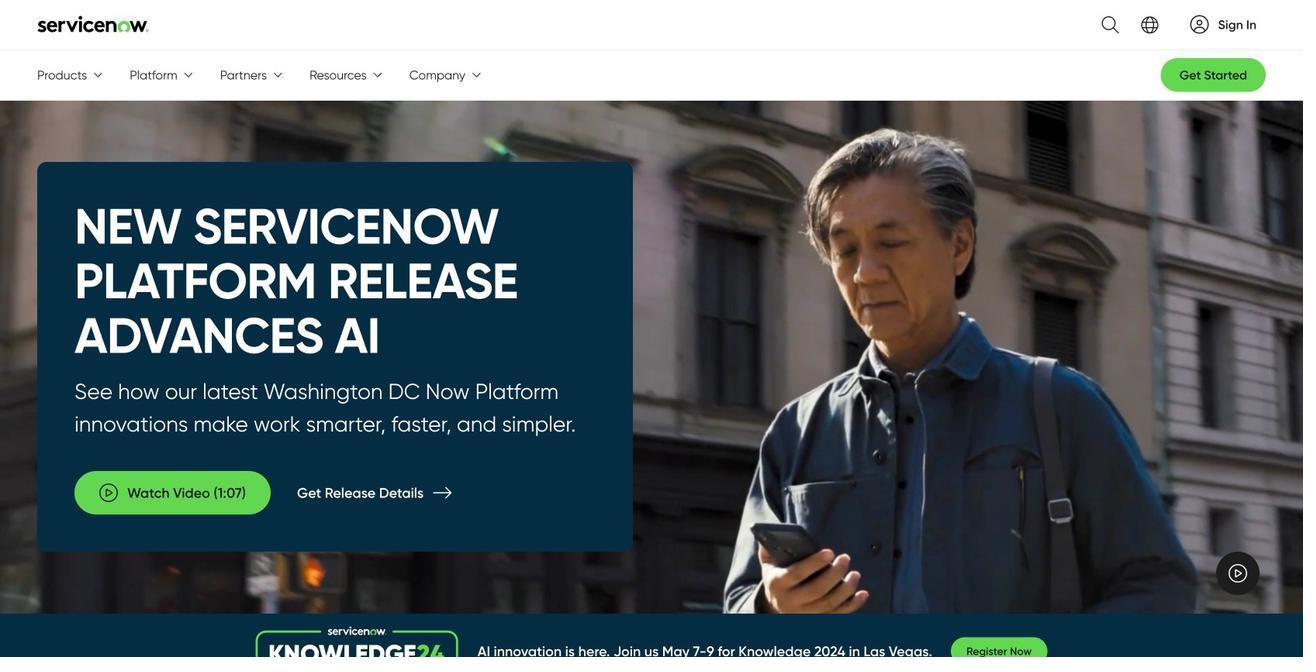 Task type: locate. For each thing, give the bounding box(es) containing it.
arc image
[[1190, 15, 1209, 34]]



Task type: vqa. For each thing, say whether or not it's contained in the screenshot.
Platform
no



Task type: describe. For each thing, give the bounding box(es) containing it.
search image
[[1093, 7, 1119, 43]]

play ambient video image
[[1229, 565, 1247, 584]]

servicenow image
[[37, 16, 149, 32]]

play ambient video element
[[1216, 553, 1260, 596]]



